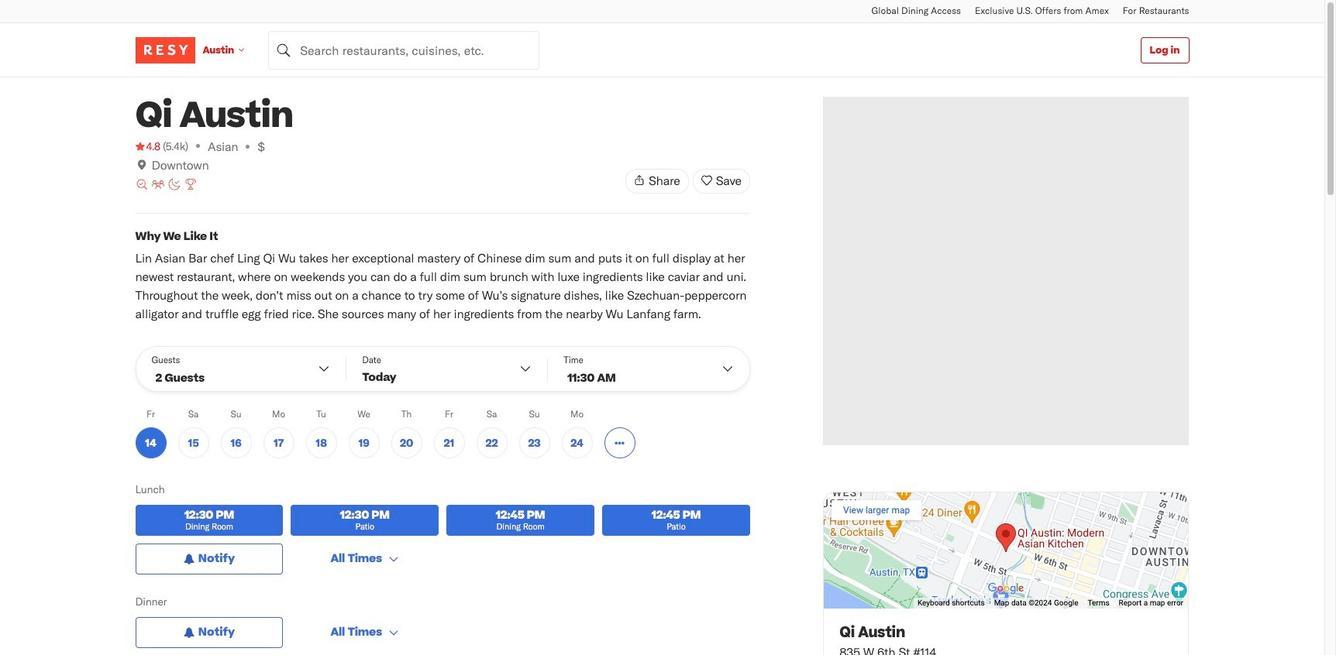 Task type: locate. For each thing, give the bounding box(es) containing it.
None field
[[268, 31, 540, 69]]

4.8 out of 5 stars image
[[135, 139, 160, 154]]

Search restaurants, cuisines, etc. text field
[[268, 31, 540, 69]]



Task type: vqa. For each thing, say whether or not it's contained in the screenshot.
891 reviews Element
no



